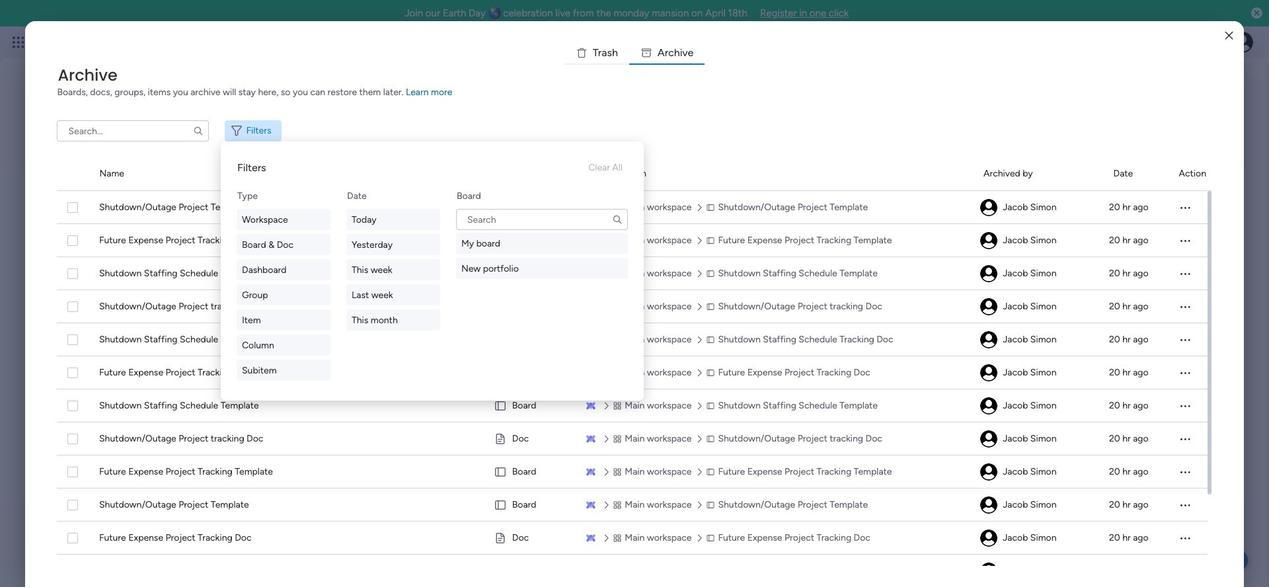 Task type: describe. For each thing, give the bounding box(es) containing it.
jacob simon image for 2nd row from the bottom
[[981, 530, 998, 547]]

5 column header from the left
[[1179, 157, 1212, 190]]

search image
[[612, 214, 623, 225]]

9 row from the top
[[57, 456, 1208, 489]]

jacob simon image for 6th row from the bottom of the page
[[981, 397, 998, 415]]

4 row from the top
[[57, 290, 1208, 323]]

menu image
[[1179, 201, 1192, 214]]

6 row from the top
[[57, 356, 1208, 389]]

7 row from the top
[[57, 389, 1208, 422]]

12 row from the top
[[57, 555, 1208, 587]]

5 row from the top
[[57, 323, 1208, 356]]

menu image
[[1179, 532, 1192, 545]]

Search search field
[[456, 209, 628, 230]]

10 row from the top
[[57, 489, 1208, 522]]

Search for items in the recycle bin search field
[[57, 120, 209, 141]]

11 row from the top
[[57, 522, 1208, 555]]

jacob simon image for 11th row from the bottom
[[981, 232, 998, 249]]

close image
[[1225, 31, 1233, 41]]

jacob simon image for ninth row from the top of the page
[[981, 463, 998, 481]]



Task type: locate. For each thing, give the bounding box(es) containing it.
1 row from the top
[[57, 191, 1208, 224]]

search image
[[193, 126, 204, 136]]

2 column header from the left
[[588, 157, 968, 190]]

cell
[[494, 191, 570, 224], [980, 191, 1094, 224], [494, 224, 570, 257], [980, 224, 1094, 257], [1175, 224, 1208, 257], [494, 257, 570, 290], [980, 257, 1094, 290], [1175, 257, 1208, 290], [980, 290, 1094, 323], [1175, 290, 1208, 323], [980, 323, 1094, 356], [1175, 323, 1208, 356], [980, 356, 1094, 389], [1175, 356, 1208, 389], [494, 389, 570, 422], [980, 389, 1094, 422], [1175, 389, 1208, 422], [494, 422, 570, 456], [980, 422, 1094, 456], [1175, 422, 1208, 456], [494, 456, 570, 489], [980, 456, 1094, 489], [1175, 456, 1208, 489], [494, 489, 570, 522], [980, 489, 1094, 522], [1175, 489, 1208, 522], [494, 522, 570, 555], [980, 522, 1094, 555], [57, 555, 84, 587], [586, 555, 964, 587], [980, 555, 1094, 587], [1175, 555, 1208, 587]]

None search field
[[57, 120, 209, 141]]

2 row from the top
[[57, 224, 1208, 257]]

select product image
[[12, 36, 25, 49]]

3 row from the top
[[57, 257, 1208, 290]]

column header
[[99, 157, 480, 190], [588, 157, 968, 190], [984, 157, 1098, 190], [1114, 157, 1163, 190], [1179, 157, 1212, 190]]

4 jacob simon image from the top
[[981, 463, 998, 481]]

6 jacob simon image from the top
[[981, 530, 998, 547]]

1 column header from the left
[[99, 157, 480, 190]]

jacob simon image
[[1232, 32, 1253, 53], [981, 199, 998, 216], [981, 265, 998, 282], [981, 298, 998, 315], [981, 331, 998, 348], [981, 430, 998, 448]]

8 row from the top
[[57, 422, 1208, 456]]

1 jacob simon image from the top
[[981, 232, 998, 249]]

row group
[[57, 157, 1212, 191]]

3 jacob simon image from the top
[[981, 397, 998, 415]]

jacob simon image for 10th row
[[981, 497, 998, 514]]

5 jacob simon image from the top
[[981, 497, 998, 514]]

3 column header from the left
[[984, 157, 1098, 190]]

row
[[57, 191, 1208, 224], [57, 224, 1208, 257], [57, 257, 1208, 290], [57, 290, 1208, 323], [57, 323, 1208, 356], [57, 356, 1208, 389], [57, 389, 1208, 422], [57, 422, 1208, 456], [57, 456, 1208, 489], [57, 489, 1208, 522], [57, 522, 1208, 555], [57, 555, 1208, 587]]

table
[[57, 157, 1212, 587]]

4 column header from the left
[[1114, 157, 1163, 190]]

None search field
[[456, 209, 628, 230]]

2 jacob simon image from the top
[[981, 364, 998, 381]]

jacob simon image
[[981, 232, 998, 249], [981, 364, 998, 381], [981, 397, 998, 415], [981, 463, 998, 481], [981, 497, 998, 514], [981, 530, 998, 547]]



Task type: vqa. For each thing, say whether or not it's contained in the screenshot.
manage within the Transform the way you see and manage your work with more unique views. You can always add more later.
no



